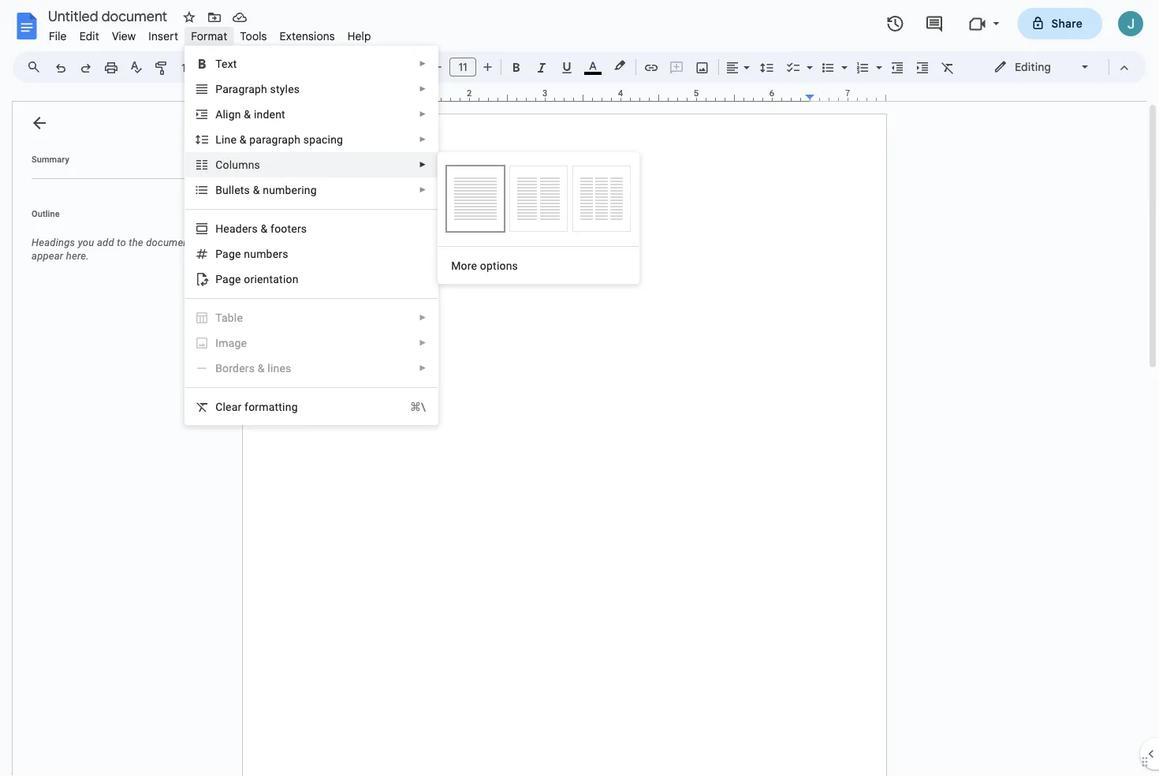Task type: locate. For each thing, give the bounding box(es) containing it.
l ine & paragraph spacing
[[215, 133, 343, 146]]

⌘backslash element
[[391, 399, 426, 415]]

n up bulle t s & numbering
[[248, 158, 254, 171]]

line & paragraph spacing l element
[[215, 133, 348, 146]]

h eaders & footers
[[215, 222, 307, 235]]

► for l ine & paragraph spacing
[[419, 135, 427, 144]]

page down page n u mbers
[[215, 272, 241, 285]]

styles
[[270, 82, 300, 95]]

1 vertical spatial s
[[244, 183, 250, 196]]

columns n element
[[215, 158, 265, 171]]

n left the mbers
[[244, 247, 250, 260]]

c lear formatting
[[215, 400, 298, 413]]

line & paragraph spacing image
[[758, 56, 776, 78]]

age
[[228, 336, 247, 349]]

share button
[[1018, 8, 1103, 39]]

n
[[248, 158, 254, 171], [244, 247, 250, 260]]

► for s & numbering
[[419, 185, 427, 194]]

c
[[215, 400, 223, 413]]

orientation
[[244, 272, 299, 285]]

eaders
[[223, 222, 258, 235]]

row 1. column 3. three columns element
[[573, 166, 631, 232]]

1 horizontal spatial s
[[254, 158, 260, 171]]

s for t
[[244, 183, 250, 196]]

file
[[49, 29, 67, 43]]

2 ► from the top
[[419, 84, 427, 93]]

to
[[117, 237, 126, 248]]

menu
[[438, 0, 640, 512], [185, 46, 439, 425]]

5 ► from the top
[[419, 160, 427, 169]]

row
[[444, 0, 633, 512]]

colum
[[215, 158, 248, 171]]

► inside borders & lines menu item
[[419, 364, 427, 373]]

summary
[[32, 154, 69, 164]]

edit menu item
[[73, 27, 106, 45]]

►
[[419, 59, 427, 68], [419, 84, 427, 93], [419, 110, 427, 119], [419, 135, 427, 144], [419, 160, 427, 169], [419, 185, 427, 194], [419, 313, 427, 322], [419, 338, 427, 347], [419, 364, 427, 373]]

indent
[[254, 108, 285, 121]]

&
[[244, 108, 251, 121], [240, 133, 247, 146], [253, 183, 260, 196], [261, 222, 268, 235], [258, 362, 265, 375]]

menu item
[[195, 335, 427, 351]]

s right colum
[[254, 158, 260, 171]]

you
[[78, 237, 94, 248]]

page for page n u mbers
[[215, 247, 241, 260]]

table menu item
[[195, 310, 427, 326]]

1 ► from the top
[[419, 59, 427, 68]]

menu bar containing file
[[43, 21, 377, 47]]

2 page from the top
[[215, 272, 241, 285]]

7 ► from the top
[[419, 313, 427, 322]]

menu containing text
[[185, 46, 439, 425]]

edit
[[79, 29, 99, 43]]

& right eaders
[[261, 222, 268, 235]]

add
[[97, 237, 114, 248]]

help menu item
[[341, 27, 377, 45]]

s right bulle
[[244, 183, 250, 196]]

will
[[195, 237, 211, 248]]

page left "u"
[[215, 247, 241, 260]]

1 vertical spatial page
[[215, 272, 241, 285]]

n for s
[[248, 158, 254, 171]]

1 page from the top
[[215, 247, 241, 260]]

document
[[146, 237, 192, 248]]

page for page orientation
[[215, 272, 241, 285]]

outline
[[32, 209, 60, 218]]

text s element
[[215, 57, 242, 70]]

n for u
[[244, 247, 250, 260]]

i m age
[[215, 336, 247, 349]]

view menu item
[[106, 27, 142, 45]]

6 ► from the top
[[419, 185, 427, 194]]

4 ► from the top
[[419, 135, 427, 144]]

0 vertical spatial s
[[254, 158, 260, 171]]

1 vertical spatial n
[[244, 247, 250, 260]]

9 ► from the top
[[419, 364, 427, 373]]

mode and view toolbar
[[982, 51, 1137, 83]]

headings
[[32, 237, 75, 248]]

s
[[254, 158, 260, 171], [244, 183, 250, 196]]

0 vertical spatial n
[[248, 158, 254, 171]]

& right ine
[[240, 133, 247, 146]]

a
[[215, 108, 223, 121]]

page orientation
[[215, 272, 299, 285]]

tools
[[240, 29, 267, 43]]

lear
[[223, 400, 242, 413]]

headers & footers h element
[[215, 222, 312, 235]]

borders
[[215, 362, 255, 375]]

page
[[215, 247, 241, 260], [215, 272, 241, 285]]

m ore options
[[451, 259, 518, 272]]

clear formatting c element
[[215, 400, 303, 413]]

more options m element
[[451, 259, 523, 272]]

main toolbar
[[47, 0, 961, 612]]

text
[[215, 57, 237, 70]]

footers
[[271, 222, 307, 235]]

extensions
[[280, 29, 335, 43]]

Font size text field
[[450, 58, 476, 76]]

0 vertical spatial page
[[215, 247, 241, 260]]

& right the 'lign'
[[244, 108, 251, 121]]

a lign & indent
[[215, 108, 285, 121]]

image m element
[[215, 336, 252, 349]]

summary heading
[[32, 153, 69, 166]]

3 ► from the top
[[419, 110, 427, 119]]

file menu item
[[43, 27, 73, 45]]

p aragraph styles
[[215, 82, 300, 95]]

8 ► from the top
[[419, 338, 427, 347]]

application
[[0, 0, 1159, 776]]

help
[[348, 29, 371, 43]]

Zoom text field
[[177, 57, 215, 79]]

menu bar
[[43, 21, 377, 47]]

right margin image
[[806, 89, 886, 101]]

& left lines
[[258, 362, 265, 375]]

⌘\
[[410, 400, 426, 413]]

l
[[215, 133, 222, 146]]

m
[[451, 259, 461, 272]]

Menus field
[[20, 56, 54, 78]]

0 horizontal spatial s
[[244, 183, 250, 196]]



Task type: vqa. For each thing, say whether or not it's contained in the screenshot.


Task type: describe. For each thing, give the bounding box(es) containing it.
menu containing m
[[438, 0, 640, 512]]

& for lign
[[244, 108, 251, 121]]

numbering
[[263, 183, 317, 196]]

borders & lines q element
[[215, 362, 296, 375]]

► for p aragraph styles
[[419, 84, 427, 93]]

► inside table menu item
[[419, 313, 427, 322]]

tools menu item
[[234, 27, 273, 45]]

t
[[240, 183, 244, 196]]

Rename text field
[[43, 6, 177, 25]]

ore
[[461, 259, 477, 272]]

highlight color image
[[611, 56, 629, 75]]

Font size field
[[450, 58, 483, 77]]

mbers
[[256, 247, 288, 260]]

menu bar banner
[[0, 0, 1159, 776]]

& right t
[[253, 183, 260, 196]]

Zoom field
[[175, 56, 234, 80]]

h
[[215, 222, 223, 235]]

s for n
[[254, 158, 260, 171]]

insert menu item
[[142, 27, 185, 45]]

lines
[[268, 362, 291, 375]]

editing button
[[983, 55, 1102, 79]]

paragraph
[[249, 133, 301, 146]]

numbered list menu image
[[872, 57, 883, 62]]

insert image image
[[694, 56, 712, 78]]

text color image
[[584, 56, 602, 75]]

menu item containing i
[[195, 335, 427, 351]]

application containing share
[[0, 0, 1159, 776]]

colum n s
[[215, 158, 260, 171]]

m
[[219, 336, 228, 349]]

i
[[215, 336, 219, 349]]

u
[[250, 247, 256, 260]]

formatting
[[245, 400, 298, 413]]

page orientation 3 element
[[215, 272, 303, 285]]

outline heading
[[13, 207, 227, 229]]

paragraph styles p element
[[215, 82, 305, 95]]

& for ine
[[240, 133, 247, 146]]

insert
[[149, 29, 178, 43]]

Star checkbox
[[178, 6, 200, 28]]

format menu item
[[185, 27, 234, 45]]

p
[[215, 82, 222, 95]]

bulle t s & numbering
[[215, 183, 317, 196]]

headings you add to the document will appear here.
[[32, 237, 211, 262]]

options
[[480, 259, 518, 272]]

page numbers u element
[[215, 247, 293, 260]]

menu bar inside menu bar 'banner'
[[43, 21, 377, 47]]

row 1. column 2. two columns element
[[510, 166, 568, 232]]

the
[[129, 237, 143, 248]]

here.
[[66, 250, 89, 262]]

& for eaders
[[261, 222, 268, 235]]

► for s
[[419, 160, 427, 169]]

format
[[191, 29, 227, 43]]

document outline element
[[13, 102, 227, 776]]

aragraph
[[222, 82, 267, 95]]

left margin image
[[243, 89, 323, 101]]

table 2 element
[[215, 311, 248, 324]]

ine
[[222, 133, 237, 146]]

► for a lign & indent
[[419, 110, 427, 119]]

bulle
[[215, 183, 240, 196]]

align & indent a element
[[215, 108, 290, 121]]

table
[[215, 311, 243, 324]]

view
[[112, 29, 136, 43]]

editing
[[1015, 60, 1051, 74]]

spacing
[[303, 133, 343, 146]]

appear
[[32, 250, 63, 262]]

extensions menu item
[[273, 27, 341, 45]]

page n u mbers
[[215, 247, 288, 260]]

share
[[1052, 17, 1083, 30]]

► for age
[[419, 338, 427, 347]]

bullets & numbering t element
[[215, 183, 322, 196]]

borders & lines
[[215, 362, 291, 375]]

lign
[[223, 108, 241, 121]]

borders & lines menu item
[[195, 360, 427, 376]]

& inside borders & lines menu item
[[258, 362, 265, 375]]



